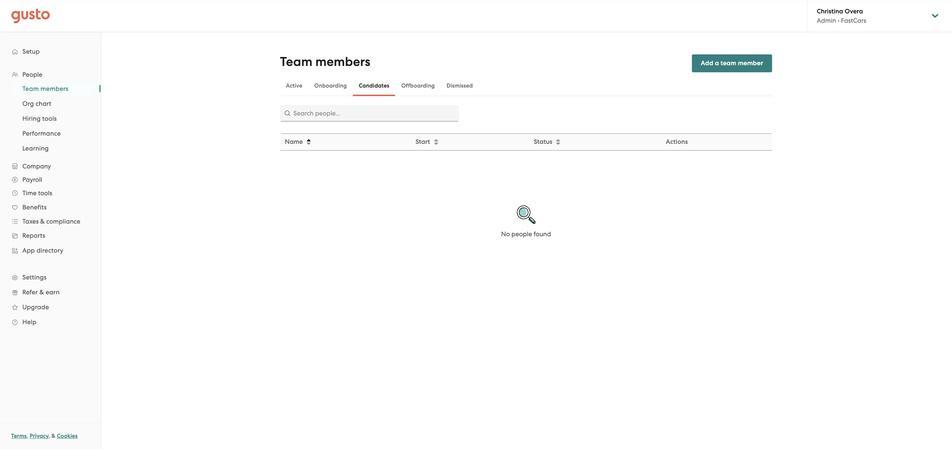 Task type: locate. For each thing, give the bounding box(es) containing it.
0 vertical spatial &
[[40, 218, 45, 225]]

team members down 'people' dropdown button
[[22, 85, 68, 93]]

tools for time tools
[[38, 190, 52, 197]]

& left earn
[[39, 289, 44, 296]]

0 vertical spatial tools
[[42, 115, 57, 122]]

privacy
[[30, 433, 49, 440]]

1 vertical spatial tools
[[38, 190, 52, 197]]

status
[[534, 138, 553, 146]]

compliance
[[46, 218, 80, 225]]

payroll
[[22, 176, 42, 184]]

team
[[721, 59, 737, 67]]

reports link
[[7, 229, 93, 242]]

1 vertical spatial team members
[[22, 85, 68, 93]]

actions
[[666, 138, 688, 146]]

list
[[0, 68, 101, 330], [0, 81, 101, 156]]

members down 'people' dropdown button
[[41, 85, 68, 93]]

tools inside 'link'
[[42, 115, 57, 122]]

team
[[280, 54, 313, 69], [22, 85, 39, 93]]

1 horizontal spatial team
[[280, 54, 313, 69]]

2 vertical spatial &
[[52, 433, 56, 440]]

offboarding button
[[396, 77, 441, 95]]

dismissed
[[447, 82, 473, 89]]

0 horizontal spatial ,
[[27, 433, 28, 440]]

add a team member button
[[692, 54, 773, 72]]

team members up onboarding
[[280, 54, 370, 69]]

1 vertical spatial members
[[41, 85, 68, 93]]

0 vertical spatial members
[[316, 54, 370, 69]]

start button
[[411, 134, 529, 150]]

& inside dropdown button
[[40, 218, 45, 225]]

0 horizontal spatial team
[[22, 85, 39, 93]]

company button
[[7, 160, 93, 173]]

team members inside 'list'
[[22, 85, 68, 93]]

admin
[[817, 17, 837, 24]]

team down people
[[22, 85, 39, 93]]

time tools button
[[7, 187, 93, 200]]

app
[[22, 247, 35, 254]]

payroll button
[[7, 173, 93, 187]]

refer
[[22, 289, 38, 296]]

tools up 'performance' link on the left top of page
[[42, 115, 57, 122]]

terms link
[[11, 433, 27, 440]]

tools down payroll dropdown button
[[38, 190, 52, 197]]

&
[[40, 218, 45, 225], [39, 289, 44, 296], [52, 433, 56, 440]]

, left privacy
[[27, 433, 28, 440]]

found
[[534, 231, 551, 238]]

team members
[[280, 54, 370, 69], [22, 85, 68, 93]]

0 vertical spatial team
[[280, 54, 313, 69]]

tools
[[42, 115, 57, 122], [38, 190, 52, 197]]

hiring tools link
[[13, 112, 93, 125]]

home image
[[11, 8, 50, 23]]

offboarding
[[402, 82, 435, 89]]

time
[[22, 190, 37, 197]]

time tools
[[22, 190, 52, 197]]

1 list from the top
[[0, 68, 101, 330]]

& right the taxes
[[40, 218, 45, 225]]

,
[[27, 433, 28, 440], [49, 433, 50, 440]]

setup link
[[7, 45, 93, 58]]

& left cookies button
[[52, 433, 56, 440]]

, left cookies button
[[49, 433, 50, 440]]

team inside 'list'
[[22, 85, 39, 93]]

tools inside dropdown button
[[38, 190, 52, 197]]

0 vertical spatial team members
[[280, 54, 370, 69]]

taxes
[[22, 218, 39, 225]]

members
[[316, 54, 370, 69], [41, 85, 68, 93]]

tools for hiring tools
[[42, 115, 57, 122]]

1 horizontal spatial members
[[316, 54, 370, 69]]

name button
[[281, 134, 410, 150]]

settings
[[22, 274, 47, 281]]

1 vertical spatial &
[[39, 289, 44, 296]]

0 horizontal spatial members
[[41, 85, 68, 93]]

onboarding
[[314, 82, 347, 89]]

refer & earn link
[[7, 286, 93, 299]]

0 horizontal spatial team members
[[22, 85, 68, 93]]

team up active
[[280, 54, 313, 69]]

cookies
[[57, 433, 78, 440]]

members up onboarding
[[316, 54, 370, 69]]

directory
[[37, 247, 63, 254]]

gusto navigation element
[[0, 32, 101, 342]]

candidates
[[359, 82, 390, 89]]

1 vertical spatial team
[[22, 85, 39, 93]]

1 horizontal spatial ,
[[49, 433, 50, 440]]

setup
[[22, 48, 40, 55]]

2 list from the top
[[0, 81, 101, 156]]

help
[[22, 319, 37, 326]]

hiring tools
[[22, 115, 57, 122]]

people
[[512, 231, 532, 238]]



Task type: vqa. For each thing, say whether or not it's contained in the screenshot.
Terms , Privacy , & Cookies
yes



Task type: describe. For each thing, give the bounding box(es) containing it.
org chart
[[22, 100, 51, 107]]

help link
[[7, 316, 93, 329]]

upgrade
[[22, 304, 49, 311]]

team members tab list
[[280, 75, 773, 96]]

privacy link
[[30, 433, 49, 440]]

list containing team members
[[0, 81, 101, 156]]

1 , from the left
[[27, 433, 28, 440]]

candidates button
[[353, 77, 396, 95]]

no people found
[[501, 231, 551, 238]]

settings link
[[7, 271, 93, 284]]

add a team member
[[701, 59, 764, 67]]

people
[[22, 71, 42, 78]]

list containing people
[[0, 68, 101, 330]]

christina overa admin • fastcars
[[817, 7, 867, 24]]

taxes & compliance
[[22, 218, 80, 225]]

benefits
[[22, 204, 47, 211]]

company
[[22, 163, 51, 170]]

learning
[[22, 145, 49, 152]]

org chart link
[[13, 97, 93, 110]]

app directory
[[22, 247, 63, 254]]

hiring
[[22, 115, 41, 122]]

1 horizontal spatial team members
[[280, 54, 370, 69]]

& for compliance
[[40, 218, 45, 225]]

refer & earn
[[22, 289, 60, 296]]

team members link
[[13, 82, 93, 95]]

& for earn
[[39, 289, 44, 296]]

name
[[285, 138, 303, 146]]

start
[[416, 138, 430, 146]]

active button
[[280, 77, 309, 95]]

fastcars
[[842, 17, 867, 24]]

christina
[[817, 7, 844, 15]]

reports
[[22, 232, 45, 239]]

terms , privacy , & cookies
[[11, 433, 78, 440]]

terms
[[11, 433, 27, 440]]

chart
[[36, 100, 51, 107]]

cookies button
[[57, 432, 78, 441]]

benefits link
[[7, 201, 93, 214]]

2 , from the left
[[49, 433, 50, 440]]

status button
[[530, 134, 661, 150]]

dismissed button
[[441, 77, 479, 95]]

taxes & compliance button
[[7, 215, 93, 228]]

app directory link
[[7, 244, 93, 257]]

org
[[22, 100, 34, 107]]

upgrade link
[[7, 301, 93, 314]]

learning link
[[13, 142, 93, 155]]

active
[[286, 82, 303, 89]]

members inside team members link
[[41, 85, 68, 93]]

overa
[[845, 7, 864, 15]]

Search people... field
[[280, 105, 459, 122]]

people button
[[7, 68, 93, 81]]

a
[[715, 59, 719, 67]]

earn
[[46, 289, 60, 296]]

onboarding button
[[309, 77, 353, 95]]

performance
[[22, 130, 61, 137]]

performance link
[[13, 127, 93, 140]]

no
[[501, 231, 510, 238]]

add
[[701, 59, 714, 67]]

member
[[738, 59, 764, 67]]

•
[[838, 17, 840, 24]]



